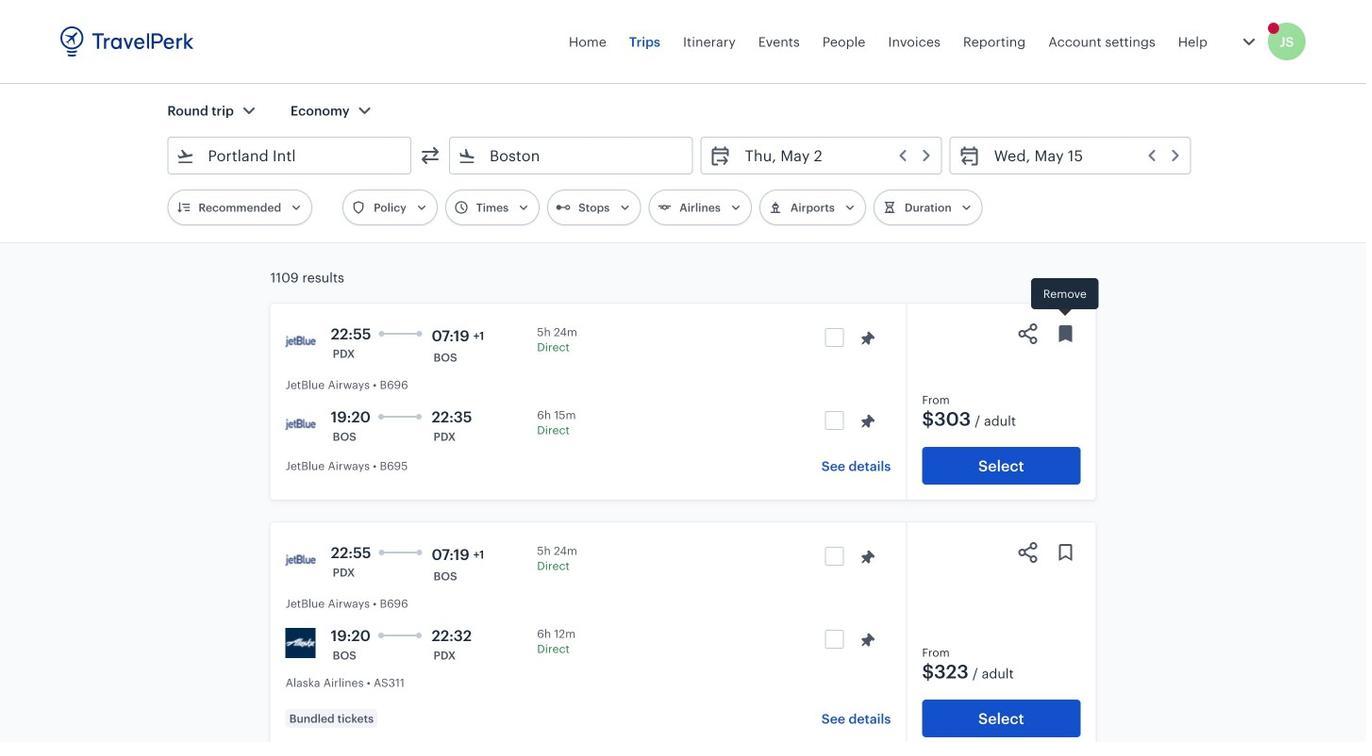Task type: describe. For each thing, give the bounding box(es) containing it.
To search field
[[477, 141, 668, 171]]

jetblue airways image for jetblue airways image
[[286, 326, 316, 357]]

alaska airlines image
[[286, 628, 316, 659]]

jetblue airways image
[[286, 410, 316, 440]]



Task type: vqa. For each thing, say whether or not it's contained in the screenshot.
2nd Jetblue Airways icon
yes



Task type: locate. For each thing, give the bounding box(es) containing it.
Depart field
[[732, 141, 934, 171]]

From search field
[[195, 141, 386, 171]]

Return field
[[981, 141, 1183, 171]]

0 vertical spatial jetblue airways image
[[286, 326, 316, 357]]

jetblue airways image up alaska airlines image
[[286, 545, 316, 576]]

jetblue airways image for alaska airlines image
[[286, 545, 316, 576]]

1 jetblue airways image from the top
[[286, 326, 316, 357]]

2 jetblue airways image from the top
[[286, 545, 316, 576]]

jetblue airways image
[[286, 326, 316, 357], [286, 545, 316, 576]]

1 vertical spatial jetblue airways image
[[286, 545, 316, 576]]

tooltip
[[1031, 278, 1099, 319]]

jetblue airways image up jetblue airways image
[[286, 326, 316, 357]]



